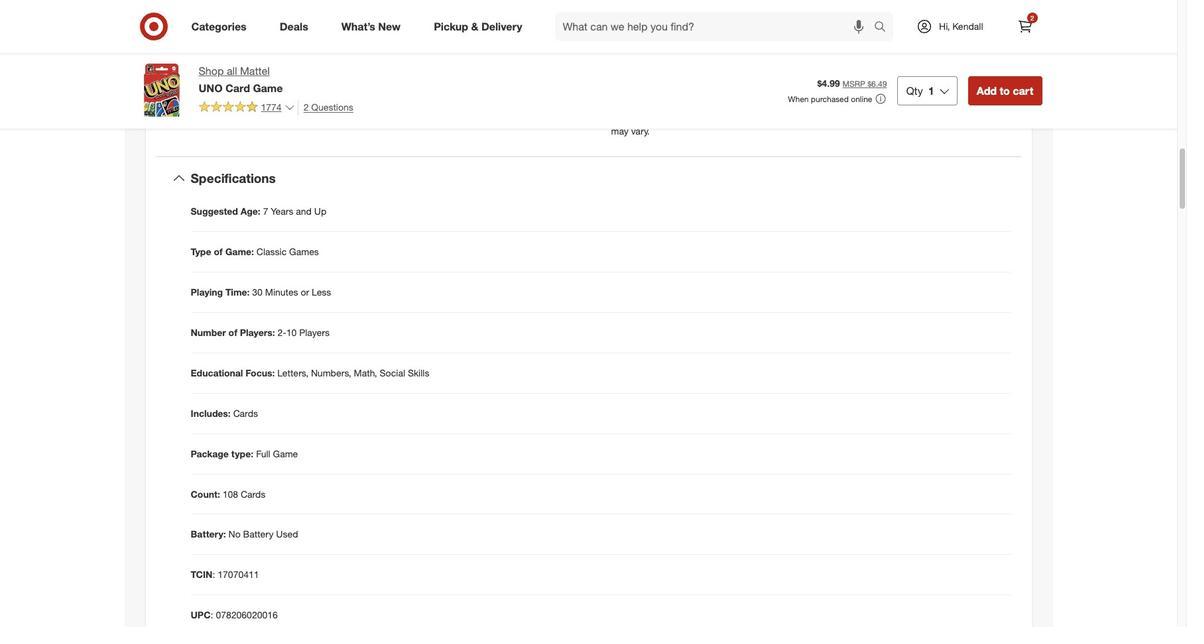 Task type: locate. For each thing, give the bounding box(es) containing it.
when up standard
[[332, 30, 355, 41]]

uno inside shop all mattel uno card game
[[199, 82, 223, 95]]

1 vertical spatial eight
[[721, 72, 742, 83]]

match,
[[982, 72, 1010, 83]]

points
[[226, 30, 251, 41], [251, 48, 277, 60]]

0 horizontal spatial first
[[404, 30, 420, 41]]

hand down the one
[[877, 99, 898, 110]]

minutes
[[265, 286, 298, 298]]

0 vertical spatial 25
[[258, 11, 268, 22]]

what's new
[[342, 20, 401, 33]]

1 horizontal spatial 108-
[[836, 72, 855, 83]]

changing up include at right top
[[865, 32, 903, 44]]

0 vertical spatial uno
[[611, 6, 632, 17]]

0 horizontal spatial or
[[301, 286, 309, 298]]

beloved
[[709, 6, 742, 17]]

1 vertical spatial includes
[[744, 112, 779, 123]]

cards
[[233, 408, 258, 419], [241, 489, 266, 500]]

1 vertical spatial a
[[647, 46, 652, 57]]

to
[[838, 6, 846, 17], [948, 6, 956, 17], [691, 46, 699, 57], [279, 48, 288, 60], [204, 80, 212, 91], [1000, 84, 1010, 97], [860, 85, 868, 97], [962, 85, 970, 97], [708, 99, 716, 110]]

is inside two-handed, partner, and tournament options for even more action –everything you need to know is inside the instruction guide
[[239, 80, 246, 91]]

the
[[644, 99, 660, 110]]

instruction
[[292, 80, 335, 91]]

1 horizontal spatial action
[[754, 32, 780, 44]]

0 vertical spatial includes
[[204, 99, 239, 110]]

their up your
[[768, 19, 786, 30]]

2 horizontal spatial their
[[930, 99, 948, 110]]

to left the one
[[860, 85, 868, 97]]

a
[[729, 19, 734, 30], [647, 46, 652, 57], [974, 72, 979, 83]]

: for tcin
[[213, 570, 215, 581]]

first inside uno is the classic and beloved card game that's easy to pick up and impossible to put down! players take turns matching a card in their hand with the current card shown on top of the deck either by color or number. special action cards deliver game-changing moments as they each perform a function to help you defeat your opponents. these include skips, reverses, draw twos, color-changing wild and draw four wild cards. you'll find 25 of each color (red, green, blue, and yellow), plus the eight wild cards, inside the 108-card deck. if you can't make a match, you must draw from the central pile! and when you're down to one card, don't forget to shout "uno!" the first player to rid themselves of all the cards in their hand before their opponents wins. it's fast fun for everyone! includes 108 cards and instructions. colors and decorations may vary.
[[662, 99, 678, 110]]

eight up the go
[[357, 11, 378, 22]]

1 vertical spatial 2
[[304, 101, 309, 113]]

game
[[253, 82, 283, 95], [273, 448, 298, 459]]

players up either
[[611, 19, 642, 30]]

the inside two-handed, partner, and tournament options for even more action –everything you need to know is inside the instruction guide
[[276, 80, 289, 91]]

for left even
[[397, 67, 408, 78]]

when down cards,
[[782, 85, 805, 97]]

0 vertical spatial for
[[397, 67, 408, 78]]

their up instructions.
[[856, 99, 874, 110]]

(red,
[[946, 59, 964, 70]]

search
[[869, 21, 900, 34]]

all left 'purchased'
[[793, 99, 802, 110]]

pile!
[[743, 85, 761, 97]]

questions
[[311, 101, 353, 113]]

action right "more"
[[457, 67, 482, 78]]

and
[[690, 6, 706, 17], [882, 6, 898, 17], [723, 59, 738, 70], [295, 67, 310, 78], [634, 72, 650, 83], [376, 99, 391, 110], [826, 112, 841, 123], [927, 112, 942, 123], [296, 205, 312, 217]]

uno down two-
[[199, 82, 223, 95]]

cards down the when
[[800, 112, 823, 123]]

to down two-
[[204, 80, 212, 91]]

it's
[[635, 112, 647, 123]]

game inside uno is the classic and beloved card game that's easy to pick up and impossible to put down! players take turns matching a card in their hand with the current card shown on top of the deck either by color or number. special action cards deliver game-changing moments as they each perform a function to help you defeat your opponents. these include skips, reverses, draw twos, color-changing wild and draw four wild cards. you'll find 25 of each color (red, green, blue, and yellow), plus the eight wild cards, inside the 108-card deck. if you can't make a match, you must draw from the central pile! and when you're down to one card, don't forget to shout "uno!" the first player to rid themselves of all the cards in their hand before their opponents wins. it's fast fun for everyone! includes 108 cards and instructions. colors and decorations may vary.
[[765, 6, 789, 17]]

0 horizontal spatial 25
[[258, 11, 268, 22]]

other
[[276, 30, 297, 41]]

0 horizontal spatial eight
[[357, 11, 378, 22]]

deals
[[280, 20, 308, 33]]

and up central
[[723, 59, 738, 70]]

type of game: classic games
[[191, 246, 319, 257]]

cards right "includes:"
[[233, 408, 258, 419]]

cards up battery
[[241, 489, 266, 500]]

0 vertical spatial changing
[[865, 32, 903, 44]]

0 vertical spatial action
[[754, 32, 780, 44]]

search button
[[869, 12, 900, 44]]

0 horizontal spatial color
[[650, 32, 671, 44]]

0 horizontal spatial hand
[[789, 19, 810, 30]]

each
[[980, 32, 1000, 44], [900, 59, 920, 70]]

deck down down!
[[987, 19, 1007, 30]]

a up special
[[729, 19, 734, 30]]

pickup
[[434, 20, 468, 33]]

action up your
[[754, 32, 780, 44]]

includes down know
[[204, 99, 239, 110]]

add
[[977, 84, 997, 97]]

25 right suits on the top of page
[[258, 11, 268, 22]]

0 vertical spatial deck
[[987, 19, 1007, 30]]

108
[[782, 112, 798, 123], [223, 489, 238, 500]]

1 vertical spatial all
[[793, 99, 802, 110]]

their down 1
[[930, 99, 948, 110]]

rules
[[427, 99, 447, 110]]

of
[[247, 11, 255, 22], [960, 19, 968, 30], [889, 59, 897, 70], [782, 99, 790, 110], [214, 246, 223, 257], [229, 327, 237, 338]]

1 horizontal spatial uno
[[611, 6, 632, 17]]

108 down the when
[[782, 112, 798, 123]]

game down partner,
[[253, 82, 283, 95]]

points up mattel
[[251, 48, 277, 60]]

of down put
[[960, 19, 968, 30]]

1 horizontal spatial when
[[782, 85, 805, 97]]

four
[[204, 11, 223, 22], [765, 59, 784, 70]]

draw up green,
[[970, 46, 992, 57]]

current
[[848, 19, 877, 30]]

know
[[215, 80, 237, 91]]

0 horizontal spatial players
[[299, 327, 330, 338]]

from left the other
[[254, 30, 273, 41]]

image of uno card game image
[[135, 64, 188, 117]]

from
[[254, 30, 273, 41], [675, 85, 694, 97]]

1 horizontal spatial all
[[793, 99, 802, 110]]

game for card
[[765, 6, 789, 17]]

to up top
[[948, 6, 956, 17]]

is
[[634, 6, 641, 17], [239, 80, 246, 91]]

1 horizontal spatial 2
[[1031, 14, 1035, 22]]

0 horizontal spatial a
[[647, 46, 652, 57]]

all inside uno is the classic and beloved card game that's easy to pick up and impossible to put down! players take turns matching a card in their hand with the current card shown on top of the deck either by color or number. special action cards deliver game-changing moments as they each perform a function to help you defeat your opponents. these include skips, reverses, draw twos, color-changing wild and draw four wild cards. you'll find 25 of each color (red, green, blue, and yellow), plus the eight wild cards, inside the 108-card deck. if you can't make a match, you must draw from the central pile! and when you're down to one card, don't forget to shout "uno!" the first player to rid themselves of all the cards in their hand before their opponents wins. it's fast fun for everyone! includes 108 cards and instructions. colors and decorations may vary.
[[793, 99, 802, 110]]

2 down instruction
[[304, 101, 309, 113]]

is inside uno is the classic and beloved card game that's easy to pick up and impossible to put down! players take turns matching a card in their hand with the current card shown on top of the deck either by color or number. special action cards deliver game-changing moments as they each perform a function to help you defeat your opponents. these include skips, reverses, draw twos, color-changing wild and draw four wild cards. you'll find 25 of each color (red, green, blue, and yellow), plus the eight wild cards, inside the 108-card deck. if you can't make a match, you must draw from the central pile! and when you're down to one card, don't forget to shout "uno!" the first player to rid themselves of all the cards in their hand before their opponents wins. it's fast fun for everyone! includes 108 cards and instructions. colors and decorations may vary.
[[634, 6, 641, 17]]

instructions.
[[844, 112, 895, 123]]

from up player
[[675, 85, 694, 97]]

suggested
[[191, 205, 238, 217]]

0 vertical spatial players
[[611, 19, 642, 30]]

0 vertical spatial 108-
[[836, 72, 855, 83]]

1 vertical spatial in
[[846, 99, 853, 110]]

2 for 2
[[1031, 14, 1035, 22]]

of up deck.
[[889, 59, 897, 70]]

0 horizontal spatial is
[[239, 80, 246, 91]]

2 inside the "2" link
[[1031, 14, 1035, 22]]

2 vertical spatial plus
[[305, 99, 322, 110]]

0 vertical spatial :
[[213, 570, 215, 581]]

108 right 'count:' at bottom left
[[223, 489, 238, 500]]

educational focus: letters, numbers, math, social skills
[[191, 367, 430, 379]]

0 vertical spatial when
[[332, 30, 355, 41]]

1 vertical spatial deck
[[282, 99, 302, 110]]

1 horizontal spatial deck
[[987, 19, 1007, 30]]

1 horizontal spatial inside
[[793, 72, 818, 83]]

1 vertical spatial 25
[[876, 59, 886, 70]]

"uno!"
[[611, 99, 642, 110]]

you'll
[[835, 59, 855, 70]]

or inside uno is the classic and beloved card game that's easy to pick up and impossible to put down! players take turns matching a card in their hand with the current card shown on top of the deck either by color or number. special action cards deliver game-changing moments as they each perform a function to help you defeat your opponents. these include skips, reverses, draw twos, color-changing wild and draw four wild cards. you'll find 25 of each color (red, green, blue, and yellow), plus the eight wild cards, inside the 108-card deck. if you can't make a match, you must draw from the central pile! and when you're down to one card, don't forget to shout "uno!" the first player to rid themselves of all the cards in their hand before their opponents wins. it's fast fun for everyone! includes 108 cards and instructions. colors and decorations may vary.
[[674, 32, 682, 44]]

1 vertical spatial color
[[922, 59, 943, 70]]

wins.
[[611, 112, 632, 123]]

0 horizontal spatial uno
[[199, 82, 223, 95]]

30
[[252, 286, 263, 298]]

0 vertical spatial each
[[980, 32, 1000, 44]]

players
[[611, 19, 642, 30], [299, 327, 330, 338]]

first up fun
[[662, 99, 678, 110]]

online
[[851, 94, 873, 104]]

shout
[[973, 85, 996, 97]]

first right out
[[404, 30, 420, 41]]

color up can't
[[922, 59, 943, 70]]

to left 'rid'
[[708, 99, 716, 110]]

focus:
[[246, 367, 275, 379]]

inside down cards.
[[793, 72, 818, 83]]

1 horizontal spatial is
[[634, 6, 641, 17]]

1 vertical spatial changing
[[661, 59, 700, 70]]

1 horizontal spatial color
[[922, 59, 943, 70]]

1 vertical spatial action
[[457, 67, 482, 78]]

all up know
[[227, 64, 237, 78]]

1 horizontal spatial eight
[[721, 72, 742, 83]]

includes
[[204, 99, 239, 110], [744, 112, 779, 123]]

changing down function
[[661, 59, 700, 70]]

for inside two-handed, partner, and tournament options for even more action –everything you need to know is inside the instruction guide
[[397, 67, 408, 78]]

card down find
[[855, 72, 874, 83]]

: for upc
[[211, 610, 213, 621]]

deals link
[[269, 12, 325, 41]]

1 vertical spatial hand
[[877, 99, 898, 110]]

cards right new
[[401, 11, 424, 22]]

for inside uno is the classic and beloved card game that's easy to pick up and impossible to put down! players take turns matching a card in their hand with the current card shown on top of the deck either by color or number. special action cards deliver game-changing moments as they each perform a function to help you defeat your opponents. these include skips, reverses, draw twos, color-changing wild and draw four wild cards. you'll find 25 of each color (red, green, blue, and yellow), plus the eight wild cards, inside the 108-card deck. if you can't make a match, you must draw from the central pile! and when you're down to one card, don't forget to shout "uno!" the first player to rid themselves of all the cards in their hand before their opponents wins. it's fast fun for everyone! includes 108 cards and instructions. colors and decorations may vary.
[[687, 112, 698, 123]]

:
[[213, 570, 215, 581], [211, 610, 213, 621]]

make
[[949, 72, 972, 83]]

0 horizontal spatial 108-
[[242, 99, 261, 110]]

hand
[[789, 19, 810, 30], [877, 99, 898, 110]]

2 vertical spatial a
[[974, 72, 979, 83]]

1 horizontal spatial or
[[674, 32, 682, 44]]

top
[[944, 19, 958, 30]]

1 vertical spatial for
[[687, 112, 698, 123]]

game left that's
[[765, 6, 789, 17]]

or left 'less'
[[301, 286, 309, 298]]

0 horizontal spatial inside
[[249, 80, 273, 91]]

plus up player
[[686, 72, 703, 83]]

0 vertical spatial draw
[[970, 46, 992, 57]]

uno up either
[[611, 6, 632, 17]]

when
[[788, 94, 809, 104]]

1 vertical spatial players
[[299, 327, 330, 338]]

all inside shop all mattel uno card game
[[227, 64, 237, 78]]

game for standard
[[362, 48, 386, 60]]

0 vertical spatial four
[[204, 11, 223, 22]]

: left "078206020016"
[[211, 610, 213, 621]]

1 vertical spatial when
[[782, 85, 805, 97]]

each right they
[[980, 32, 1000, 44]]

to down match,
[[1000, 84, 1010, 97]]

108- left 1774
[[242, 99, 261, 110]]

1 vertical spatial draw
[[741, 59, 762, 70]]

1 vertical spatial plus
[[686, 72, 703, 83]]

for down player
[[687, 112, 698, 123]]

includes inside uno is the classic and beloved card game that's easy to pick up and impossible to put down! players take turns matching a card in their hand with the current card shown on top of the deck either by color or number. special action cards deliver game-changing moments as they each perform a function to help you defeat your opponents. these include skips, reverses, draw twos, color-changing wild and draw four wild cards. you'll find 25 of each color (red, green, blue, and yellow), plus the eight wild cards, inside the 108-card deck. if you can't make a match, you must draw from the central pile! and when you're down to one card, don't forget to shout "uno!" the first player to rid themselves of all the cards in their hand before their opponents wins. it's fast fun for everyone! includes 108 cards and instructions. colors and decorations may vary.
[[744, 112, 779, 123]]

draw down defeat
[[741, 59, 762, 70]]

when inside uno is the classic and beloved card game that's easy to pick up and impossible to put down! players take turns matching a card in their hand with the current card shown on top of the deck either by color or number. special action cards deliver game-changing moments as they each perform a function to help you defeat your opponents. these include skips, reverses, draw twos, color-changing wild and draw four wild cards. you'll find 25 of each color (red, green, blue, and yellow), plus the eight wild cards, inside the 108-card deck. if you can't make a match, you must draw from the central pile! and when you're down to one card, don't forget to shout "uno!" the first player to rid themselves of all the cards in their hand before their opponents wins. it's fast fun for everyone! includes 108 cards and instructions. colors and decorations may vary.
[[782, 85, 805, 97]]

1 horizontal spatial draw
[[970, 46, 992, 57]]

0 vertical spatial color
[[650, 32, 671, 44]]

in up defeat
[[758, 19, 765, 30]]

1 horizontal spatial from
[[675, 85, 694, 97]]

card,
[[889, 85, 909, 97]]

inside inside two-handed, partner, and tournament options for even more action –everything you need to know is inside the instruction guide
[[249, 80, 273, 91]]

or down turns
[[674, 32, 682, 44]]

hand down that's
[[789, 19, 810, 30]]

to down number.
[[691, 46, 699, 57]]

1 vertical spatial cards
[[241, 489, 266, 500]]

suits
[[225, 11, 245, 22]]

scoring
[[394, 99, 425, 110]]

earn points from other players when you go out first
[[204, 30, 420, 41]]

0 horizontal spatial 108
[[223, 489, 238, 500]]

four down your
[[765, 59, 784, 70]]

uno inside uno is the classic and beloved card game that's easy to pick up and impossible to put down! players take turns matching a card in their hand with the current card shown on top of the deck either by color or number. special action cards deliver game-changing moments as they each perform a function to help you defeat your opponents. these include skips, reverses, draw twos, color-changing wild and draw four wild cards. you'll find 25 of each color (red, green, blue, and yellow), plus the eight wild cards, inside the 108-card deck. if you can't make a match, you must draw from the central pile! and when you're down to one card, don't forget to shout "uno!" the first player to rid themselves of all the cards in their hand before their opponents wins. it's fast fun for everyone! includes 108 cards and instructions. colors and decorations may vary.
[[611, 6, 632, 17]]

you
[[357, 30, 372, 41], [722, 46, 737, 57], [537, 67, 552, 78], [909, 72, 924, 83], [611, 85, 626, 97]]

2-
[[278, 327, 286, 338]]

25
[[258, 11, 268, 22], [876, 59, 886, 70]]

take
[[644, 19, 662, 30]]

108- up down
[[836, 72, 855, 83]]

2 inside 2 questions link
[[304, 101, 309, 113]]

wild up cards,
[[786, 59, 804, 70]]

0 horizontal spatial draw
[[741, 59, 762, 70]]

players
[[300, 30, 330, 41]]

2 right down!
[[1031, 14, 1035, 22]]

25 down include at right top
[[876, 59, 886, 70]]

first
[[404, 30, 420, 41], [662, 99, 678, 110]]

cards down you're
[[820, 99, 843, 110]]

1 vertical spatial first
[[662, 99, 678, 110]]

1 vertical spatial from
[[675, 85, 694, 97]]

0 vertical spatial game
[[765, 6, 789, 17]]

inside inside uno is the classic and beloved card game that's easy to pick up and impossible to put down! players take turns matching a card in their hand with the current card shown on top of the deck either by color or number. special action cards deliver game-changing moments as they each perform a function to help you defeat your opponents. these include skips, reverses, draw twos, color-changing wild and draw four wild cards. you'll find 25 of each color (red, green, blue, and yellow), plus the eight wild cards, inside the 108-card deck. if you can't make a match, you must draw from the central pile! and when you're down to one card, don't forget to shout "uno!" the first player to rid themselves of all the cards in their hand before their opponents wins. it's fast fun for everyone! includes 108 cards and instructions. colors and decorations may vary.
[[793, 72, 818, 83]]

1 horizontal spatial for
[[687, 112, 698, 123]]

plus down instruction
[[305, 99, 322, 110]]

cards.
[[807, 59, 832, 70]]

game right full
[[273, 448, 298, 459]]

and left up
[[296, 205, 312, 217]]

color-
[[637, 59, 661, 70]]

1 horizontal spatial first
[[662, 99, 678, 110]]

each,
[[296, 11, 319, 22]]

up
[[314, 205, 327, 217]]

changing
[[865, 32, 903, 44], [661, 59, 700, 70]]

instructions
[[325, 99, 373, 110]]

eight inside uno is the classic and beloved card game that's easy to pick up and impossible to put down! players take turns matching a card in their hand with the current card shown on top of the deck either by color or number. special action cards deliver game-changing moments as they each perform a function to help you defeat your opponents. these include skips, reverses, draw twos, color-changing wild and draw four wild cards. you'll find 25 of each color (red, green, blue, and yellow), plus the eight wild cards, inside the 108-card deck. if you can't make a match, you must draw from the central pile! and when you're down to one card, don't forget to shout "uno!" the first player to rid themselves of all the cards in their hand before their opponents wins. it's fast fun for everyone! includes 108 cards and instructions. colors and decorations may vary.
[[721, 72, 742, 83]]

0 vertical spatial 2
[[1031, 14, 1035, 22]]

package
[[191, 448, 229, 459]]

cards
[[271, 11, 294, 22], [401, 11, 424, 22], [782, 32, 805, 44], [820, 99, 843, 110], [800, 112, 823, 123]]

1 vertical spatial each
[[900, 59, 920, 70]]

1 horizontal spatial 108
[[782, 112, 798, 123]]

1 horizontal spatial 25
[[876, 59, 886, 70]]

$4.99
[[818, 78, 840, 89]]

deck right 1774
[[282, 99, 302, 110]]

you left "need"
[[537, 67, 552, 78]]

add to cart
[[977, 84, 1034, 97]]

game up the options
[[362, 48, 386, 60]]

2 for 2 questions
[[304, 101, 309, 113]]

and inside two-handed, partner, and tournament options for even more action –everything you need to know is inside the instruction guide
[[295, 67, 310, 78]]

0 horizontal spatial for
[[397, 67, 408, 78]]

1 horizontal spatial includes
[[744, 112, 779, 123]]

game-
[[838, 32, 865, 44]]

count: 108 cards
[[191, 489, 266, 500]]

each down skips,
[[900, 59, 920, 70]]

don't
[[912, 85, 932, 97]]

your
[[769, 46, 787, 57]]

includes down themselves
[[744, 112, 779, 123]]

from inside uno is the classic and beloved card game that's easy to pick up and impossible to put down! players take turns matching a card in their hand with the current card shown on top of the deck either by color or number. special action cards deliver game-changing moments as they each perform a function to help you defeat your opponents. these include skips, reverses, draw twos, color-changing wild and draw four wild cards. you'll find 25 of each color (red, green, blue, and yellow), plus the eight wild cards, inside the 108-card deck. if you can't make a match, you must draw from the central pile! and when you're down to one card, don't forget to shout "uno!" the first player to rid themselves of all the cards in their hand before their opponents wins. it's fast fun for everyone! includes 108 cards and instructions. colors and decorations may vary.
[[675, 85, 694, 97]]

a down green,
[[974, 72, 979, 83]]

1 vertical spatial uno
[[199, 82, 223, 95]]

1 vertical spatial four
[[765, 59, 784, 70]]

inside down mattel
[[249, 80, 273, 91]]

1 horizontal spatial each
[[980, 32, 1000, 44]]

and up instruction
[[295, 67, 310, 78]]

shop
[[199, 64, 224, 78]]

2 horizontal spatial a
[[974, 72, 979, 83]]

delivery
[[482, 20, 523, 33]]

0 vertical spatial plus
[[321, 11, 339, 22]]

points up 500
[[226, 30, 251, 41]]

if
[[902, 72, 907, 83]]

1 horizontal spatial four
[[765, 59, 784, 70]]

players right '10' on the bottom of page
[[299, 327, 330, 338]]

need
[[554, 67, 575, 78]]

hi,
[[940, 21, 950, 32]]

: left "17070411" at the left of the page
[[213, 570, 215, 581]]

$4.99 msrp $6.49
[[818, 78, 887, 89]]

eight up central
[[721, 72, 742, 83]]

25 inside uno is the classic and beloved card game that's easy to pick up and impossible to put down! players take turns matching a card in their hand with the current card shown on top of the deck either by color or number. special action cards deliver game-changing moments as they each perform a function to help you defeat your opponents. these include skips, reverses, draw twos, color-changing wild and draw four wild cards. you'll find 25 of each color (red, green, blue, and yellow), plus the eight wild cards, inside the 108-card deck. if you can't make a match, you must draw from the central pile! and when you're down to one card, don't forget to shout "uno!" the first player to rid themselves of all the cards in their hand before their opponents wins. it's fast fun for everyone! includes 108 cards and instructions. colors and decorations may vary.
[[876, 59, 886, 70]]



Task type: vqa. For each thing, say whether or not it's contained in the screenshot.
bottom Counter
no



Task type: describe. For each thing, give the bounding box(es) containing it.
when purchased online
[[788, 94, 873, 104]]

0 horizontal spatial from
[[254, 30, 273, 41]]

must
[[629, 85, 650, 97]]

perform
[[611, 46, 645, 57]]

108 inside uno is the classic and beloved card game that's easy to pick up and impossible to put down! players take turns matching a card in their hand with the current card shown on top of the deck either by color or number. special action cards deliver game-changing moments as they each perform a function to help you defeat your opponents. these include skips, reverses, draw twos, color-changing wild and draw four wild cards. you'll find 25 of each color (red, green, blue, and yellow), plus the eight wild cards, inside the 108-card deck. if you can't make a match, you must draw from the central pile! and when you're down to one card, don't forget to shout "uno!" the first player to rid themselves of all the cards in their hand before their opponents wins. it's fast fun for everyone! includes 108 cards and instructions. colors and decorations may vary.
[[782, 112, 798, 123]]

fast
[[649, 112, 667, 123]]

out
[[388, 30, 402, 41]]

purchased
[[811, 94, 849, 104]]

1 horizontal spatial their
[[856, 99, 874, 110]]

can't
[[927, 72, 946, 83]]

0 horizontal spatial four
[[204, 11, 223, 22]]

battery: no battery used
[[191, 529, 298, 540]]

no
[[229, 529, 241, 540]]

0 vertical spatial hand
[[789, 19, 810, 30]]

of right suits on the top of page
[[247, 11, 255, 22]]

include
[[867, 46, 897, 57]]

skills
[[408, 367, 430, 379]]

central
[[713, 85, 741, 97]]

fun
[[669, 112, 685, 123]]

cards up your
[[782, 32, 805, 44]]

shown
[[901, 19, 928, 30]]

and up matching
[[690, 6, 706, 17]]

0 vertical spatial a
[[729, 19, 734, 30]]

cards,
[[765, 72, 791, 83]]

0 horizontal spatial changing
[[661, 59, 700, 70]]

battery
[[243, 529, 274, 540]]

games
[[289, 246, 319, 257]]

108- inside uno is the classic and beloved card game that's easy to pick up and impossible to put down! players take turns matching a card in their hand with the current card shown on top of the deck either by color or number. special action cards deliver game-changing moments as they each perform a function to help you defeat your opponents. these include skips, reverses, draw twos, color-changing wild and draw four wild cards. you'll find 25 of each color (red, green, blue, and yellow), plus the eight wild cards, inside the 108-card deck. if you can't make a match, you must draw from the central pile! and when you're down to one card, don't forget to shout "uno!" the first player to rid themselves of all the cards in their hand before their opponents wins. it's fast fun for everyone! includes 108 cards and instructions. colors and decorations may vary.
[[836, 72, 855, 83]]

even
[[411, 67, 430, 78]]

number.
[[685, 32, 718, 44]]

to left win
[[279, 48, 288, 60]]

green,
[[967, 59, 993, 70]]

wild up out
[[380, 11, 398, 22]]

to down make
[[962, 85, 970, 97]]

classic
[[257, 246, 287, 257]]

wild down the help
[[702, 59, 720, 70]]

action inside two-handed, partner, and tournament options for even more action –everything you need to know is inside the instruction guide
[[457, 67, 482, 78]]

what's
[[342, 20, 375, 33]]

1 vertical spatial 108-
[[242, 99, 261, 110]]

years
[[271, 205, 294, 217]]

what's new link
[[330, 12, 417, 41]]

of left the players:
[[229, 327, 237, 338]]

categories
[[191, 20, 247, 33]]

to left pick
[[838, 6, 846, 17]]

help
[[702, 46, 720, 57]]

uno is the classic and beloved card game that's easy to pick up and impossible to put down! players take turns matching a card in their hand with the current card shown on top of the deck either by color or number. special action cards deliver game-changing moments as they each perform a function to help you defeat your opponents. these include skips, reverses, draw twos, color-changing wild and draw four wild cards. you'll find 25 of each color (red, green, blue, and yellow), plus the eight wild cards, inside the 108-card deck. if you can't make a match, you must draw from the central pile! and when you're down to one card, don't forget to shout "uno!" the first player to rid themselves of all the cards in their hand before their opponents wins. it's fast fun for everyone! includes 108 cards and instructions. colors and decorations may vary.
[[611, 6, 1010, 136]]

pickup & delivery
[[434, 20, 523, 33]]

1 horizontal spatial in
[[846, 99, 853, 110]]

0 vertical spatial points
[[226, 30, 251, 41]]

1 horizontal spatial changing
[[865, 32, 903, 44]]

and left scoring
[[376, 99, 391, 110]]

you inside two-handed, partner, and tournament options for even more action –everything you need to know is inside the instruction guide
[[537, 67, 552, 78]]

math,
[[354, 367, 377, 379]]

includes 108-card deck plus instructions and scoring rules
[[204, 99, 447, 110]]

2 questions link
[[298, 100, 353, 115]]

hi, kendall
[[940, 21, 984, 32]]

reach
[[204, 48, 230, 60]]

educational
[[191, 367, 243, 379]]

package type: full game
[[191, 448, 298, 459]]

number of players: 2-10 players
[[191, 327, 330, 338]]

win
[[290, 48, 305, 60]]

0 vertical spatial eight
[[357, 11, 378, 22]]

colors
[[897, 112, 924, 123]]

pick
[[849, 6, 866, 17]]

handed,
[[224, 67, 258, 78]]

1
[[929, 84, 935, 97]]

0 horizontal spatial each
[[900, 59, 920, 70]]

of right type
[[214, 246, 223, 257]]

and down when purchased online
[[826, 112, 841, 123]]

10
[[286, 327, 297, 338]]

and right 'colors' at right
[[927, 112, 942, 123]]

1 vertical spatial points
[[251, 48, 277, 60]]

opponents.
[[789, 46, 836, 57]]

1 vertical spatial game
[[273, 448, 298, 459]]

pickup & delivery link
[[423, 12, 539, 41]]

rid
[[719, 99, 730, 110]]

game inside shop all mattel uno card game
[[253, 82, 283, 95]]

you down special
[[722, 46, 737, 57]]

cards up the other
[[271, 11, 294, 22]]

card
[[226, 82, 250, 95]]

0 horizontal spatial in
[[758, 19, 765, 30]]

0 vertical spatial cards
[[233, 408, 258, 419]]

forget
[[935, 85, 959, 97]]

plus inside uno is the classic and beloved card game that's easy to pick up and impossible to put down! players take turns matching a card in their hand with the current card shown on top of the deck either by color or number. special action cards deliver game-changing moments as they each perform a function to help you defeat your opponents. these include skips, reverses, draw twos, color-changing wild and draw four wild cards. you'll find 25 of each color (red, green, blue, and yellow), plus the eight wild cards, inside the 108-card deck. if you can't make a match, you must draw from the central pile! and when you're down to one card, don't forget to shout "uno!" the first player to rid themselves of all the cards in their hand before their opponents wins. it's fast fun for everyone! includes 108 cards and instructions. colors and decorations may vary.
[[686, 72, 703, 83]]

players inside uno is the classic and beloved card game that's easy to pick up and impossible to put down! players take turns matching a card in their hand with the current card shown on top of the deck either by color or number. special action cards deliver game-changing moments as they each perform a function to help you defeat your opponents. these include skips, reverses, draw twos, color-changing wild and draw four wild cards. you'll find 25 of each color (red, green, blue, and yellow), plus the eight wild cards, inside the 108-card deck. if you can't make a match, you must draw from the central pile! and when you're down to one card, don't forget to shout "uno!" the first player to rid themselves of all the cards in their hand before their opponents wins. it's fast fun for everyone! includes 108 cards and instructions. colors and decorations may vary.
[[611, 19, 642, 30]]

0 horizontal spatial their
[[768, 19, 786, 30]]

card right beloved
[[744, 6, 763, 17]]

four suits of 25 cards each, plus the eight wild cards
[[204, 11, 424, 22]]

to inside button
[[1000, 84, 1010, 97]]

and right up
[[882, 6, 898, 17]]

you right if
[[909, 72, 924, 83]]

guide
[[338, 80, 361, 91]]

includes: cards
[[191, 408, 258, 419]]

you down blue, in the right of the page
[[611, 85, 626, 97]]

more
[[433, 67, 454, 78]]

that's
[[791, 6, 814, 17]]

draw
[[652, 85, 673, 97]]

put
[[958, 6, 972, 17]]

&
[[471, 20, 479, 33]]

on
[[931, 19, 941, 30]]

and
[[763, 85, 780, 97]]

less
[[312, 286, 331, 298]]

find
[[858, 59, 874, 70]]

four inside uno is the classic and beloved card game that's easy to pick up and impossible to put down! players take turns matching a card in their hand with the current card shown on top of the deck either by color or number. special action cards deliver game-changing moments as they each perform a function to help you defeat your opponents. these include skips, reverses, draw twos, color-changing wild and draw four wild cards. you'll find 25 of each color (red, green, blue, and yellow), plus the eight wild cards, inside the 108-card deck. if you can't make a match, you must draw from the central pile! and when you're down to one card, don't forget to shout "uno!" the first player to rid themselves of all the cards in their hand before their opponents wins. it's fast fun for everyone! includes 108 cards and instructions. colors and decorations may vary.
[[765, 59, 784, 70]]

What can we help you find? suggestions appear below search field
[[555, 12, 878, 41]]

type
[[191, 246, 211, 257]]

wild up pile!
[[745, 72, 763, 83]]

time:
[[226, 286, 250, 298]]

tcin
[[191, 570, 213, 581]]

0 horizontal spatial deck
[[282, 99, 302, 110]]

1774 link
[[199, 100, 295, 116]]

defeat
[[740, 46, 766, 57]]

new
[[378, 20, 401, 33]]

card left shown
[[880, 19, 898, 30]]

2 link
[[1011, 12, 1040, 41]]

500
[[233, 48, 249, 60]]

player
[[680, 99, 706, 110]]

you're
[[808, 85, 832, 97]]

down!
[[975, 6, 1000, 17]]

1 vertical spatial 108
[[223, 489, 238, 500]]

moments
[[906, 32, 945, 44]]

before
[[900, 99, 927, 110]]

0 vertical spatial first
[[404, 30, 420, 41]]

deliver
[[808, 32, 835, 44]]

0 horizontal spatial includes
[[204, 99, 239, 110]]

playing time: 30 minutes or less
[[191, 286, 331, 298]]

card down partner,
[[261, 99, 279, 110]]

deck inside uno is the classic and beloved card game that's easy to pick up and impossible to put down! players take turns matching a card in their hand with the current card shown on top of the deck either by color or number. special action cards deliver game-changing moments as they each perform a function to help you defeat your opponents. these include skips, reverses, draw twos, color-changing wild and draw four wild cards. you'll find 25 of each color (red, green, blue, and yellow), plus the eight wild cards, inside the 108-card deck. if you can't make a match, you must draw from the central pile! and when you're down to one card, don't forget to shout "uno!" the first player to rid themselves of all the cards in their hand before their opponents wins. it's fast fun for everyone! includes 108 cards and instructions. colors and decorations may vary.
[[987, 19, 1007, 30]]

skips,
[[899, 46, 924, 57]]

of down cards,
[[782, 99, 790, 110]]

1 vertical spatial or
[[301, 286, 309, 298]]

1 horizontal spatial hand
[[877, 99, 898, 110]]

card up special
[[737, 19, 755, 30]]

impossible
[[900, 6, 945, 17]]

action inside uno is the classic and beloved card game that's easy to pick up and impossible to put down! players take turns matching a card in their hand with the current card shown on top of the deck either by color or number. special action cards deliver game-changing moments as they each perform a function to help you defeat your opponents. these include skips, reverses, draw twos, color-changing wild and draw four wild cards. you'll find 25 of each color (red, green, blue, and yellow), plus the eight wild cards, inside the 108-card deck. if you can't make a match, you must draw from the central pile! and when you're down to one card, don't forget to shout "uno!" the first player to rid themselves of all the cards in their hand before their opponents wins. it's fast fun for everyone! includes 108 cards and instructions. colors and decorations may vary.
[[754, 32, 780, 44]]

you left the go
[[357, 30, 372, 41]]

to inside two-handed, partner, and tournament options for even more action –everything you need to know is inside the instruction guide
[[204, 80, 212, 91]]

two-handed, partner, and tournament options for even more action –everything you need to know is inside the instruction guide
[[204, 67, 575, 91]]

yellow),
[[652, 72, 683, 83]]

and up must
[[634, 72, 650, 83]]

down
[[834, 85, 857, 97]]



